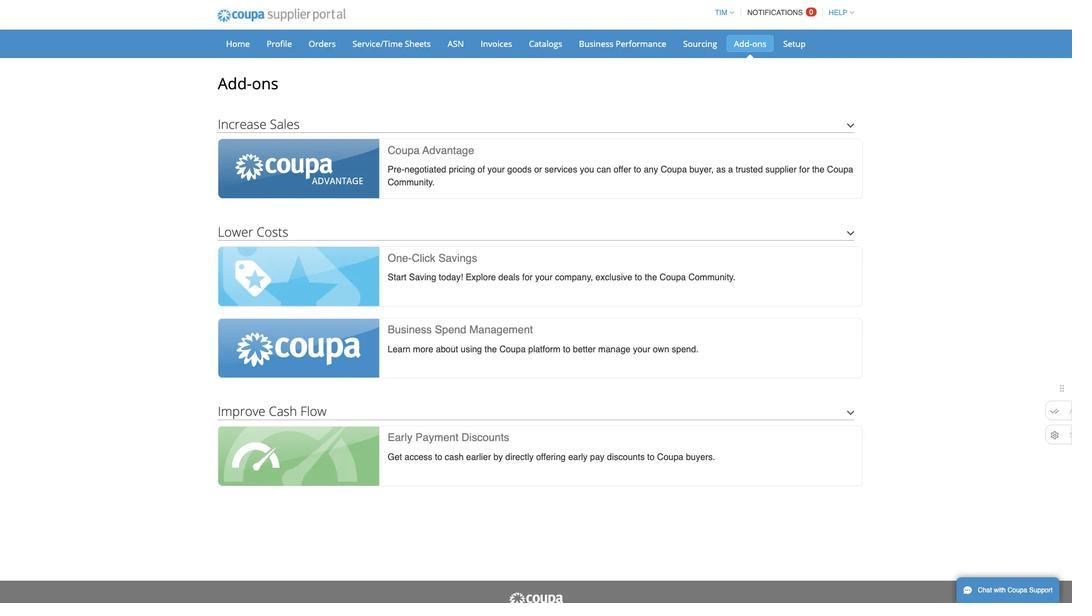 Task type: vqa. For each thing, say whether or not it's contained in the screenshot.
Add image
no



Task type: describe. For each thing, give the bounding box(es) containing it.
or
[[535, 164, 543, 175]]

advantage
[[423, 144, 475, 156]]

service/time sheets
[[353, 38, 431, 49]]

costs
[[257, 223, 289, 240]]

pricing
[[449, 164, 475, 175]]

business spend management
[[388, 323, 533, 336]]

help link
[[824, 8, 855, 17]]

chat
[[979, 587, 993, 595]]

lower
[[218, 223, 253, 240]]

pre-negotiated pricing of your goods or services you can offer to any coupa buyer, as a trusted supplier for the coupa community.
[[388, 164, 854, 187]]

business performance
[[579, 38, 667, 49]]

of
[[478, 164, 485, 175]]

get
[[388, 452, 402, 462]]

directly
[[506, 452, 534, 462]]

start
[[388, 272, 407, 283]]

increase
[[218, 115, 267, 132]]

performance
[[616, 38, 667, 49]]

service/time
[[353, 38, 403, 49]]

discounts
[[462, 431, 510, 444]]

more
[[413, 344, 434, 354]]

pay
[[591, 452, 605, 462]]

catalogs link
[[522, 35, 570, 52]]

community. inside pre-negotiated pricing of your goods or services you can offer to any coupa buyer, as a trusted supplier for the coupa community.
[[388, 177, 435, 187]]

0
[[810, 8, 814, 16]]

learn
[[388, 344, 411, 354]]

management
[[470, 323, 533, 336]]

early
[[388, 431, 413, 444]]

click
[[412, 252, 436, 264]]

tim link
[[710, 8, 735, 17]]

cash
[[269, 403, 297, 420]]

better
[[573, 344, 596, 354]]

1 horizontal spatial your
[[536, 272, 553, 283]]

chat with coupa support
[[979, 587, 1054, 595]]

profile
[[267, 38, 292, 49]]

coupa inside button
[[1008, 587, 1028, 595]]

access
[[405, 452, 433, 462]]

exclusive
[[596, 272, 633, 283]]

company,
[[555, 272, 594, 283]]

buyer,
[[690, 164, 714, 175]]

to right discounts
[[648, 452, 655, 462]]

business performance link
[[572, 35, 674, 52]]

0 horizontal spatial for
[[523, 272, 533, 283]]

deals
[[499, 272, 520, 283]]

asn link
[[441, 35, 472, 52]]

your inside pre-negotiated pricing of your goods or services you can offer to any coupa buyer, as a trusted supplier for the coupa community.
[[488, 164, 505, 175]]

discounts
[[607, 452, 645, 462]]

0 vertical spatial add-ons
[[735, 38, 767, 49]]

service/time sheets link
[[346, 35, 439, 52]]

navigation containing notifications 0
[[710, 2, 855, 23]]

1 vertical spatial ons
[[252, 73, 279, 94]]

0 horizontal spatial add-ons
[[218, 73, 279, 94]]

asn
[[448, 38, 464, 49]]

one-
[[388, 252, 412, 264]]

can
[[597, 164, 612, 175]]

earlier
[[466, 452, 491, 462]]

notifications 0
[[748, 8, 814, 17]]

today!
[[439, 272, 464, 283]]

0 vertical spatial coupa supplier portal image
[[210, 2, 354, 30]]

offer
[[614, 164, 632, 175]]

setup link
[[777, 35, 814, 52]]

using
[[461, 344, 482, 354]]

lower costs
[[218, 223, 289, 240]]

to left cash
[[435, 452, 443, 462]]

1 horizontal spatial ons
[[753, 38, 767, 49]]

savings
[[439, 252, 478, 264]]

help
[[829, 8, 848, 17]]

cash
[[445, 452, 464, 462]]

start saving today! explore deals for your company, exclusive to the coupa community.
[[388, 272, 736, 283]]

early
[[569, 452, 588, 462]]

sheets
[[405, 38, 431, 49]]

you
[[580, 164, 595, 175]]

one-click savings
[[388, 252, 478, 264]]

sales
[[270, 115, 300, 132]]

to left better
[[563, 344, 571, 354]]

orders link
[[302, 35, 343, 52]]

manage
[[599, 344, 631, 354]]



Task type: locate. For each thing, give the bounding box(es) containing it.
0 vertical spatial your
[[488, 164, 505, 175]]

for
[[800, 164, 810, 175], [523, 272, 533, 283]]

invoices link
[[474, 35, 520, 52]]

home
[[226, 38, 250, 49]]

add-ons down home link on the left top of page
[[218, 73, 279, 94]]

add- down home link on the left top of page
[[218, 73, 252, 94]]

1 vertical spatial coupa supplier portal image
[[509, 592, 564, 604]]

to inside pre-negotiated pricing of your goods or services you can offer to any coupa buyer, as a trusted supplier for the coupa community.
[[634, 164, 642, 175]]

home link
[[219, 35, 257, 52]]

profile link
[[260, 35, 299, 52]]

0 vertical spatial add-
[[735, 38, 753, 49]]

2 vertical spatial the
[[485, 344, 497, 354]]

a
[[729, 164, 734, 175]]

get access to cash earlier by directly offering early pay discounts to coupa buyers.
[[388, 452, 716, 462]]

ons up increase sales at the top
[[252, 73, 279, 94]]

0 horizontal spatial ons
[[252, 73, 279, 94]]

support
[[1030, 587, 1054, 595]]

0 vertical spatial business
[[579, 38, 614, 49]]

business up learn
[[388, 323, 432, 336]]

notifications
[[748, 8, 803, 17]]

chat with coupa support button
[[957, 578, 1060, 604]]

tim
[[716, 8, 728, 17]]

add-ons link
[[727, 35, 774, 52]]

catalogs
[[529, 38, 563, 49]]

increase sales
[[218, 115, 300, 132]]

1 horizontal spatial coupa supplier portal image
[[509, 592, 564, 604]]

business
[[579, 38, 614, 49], [388, 323, 432, 336]]

buyers.
[[686, 452, 716, 462]]

about
[[436, 344, 459, 354]]

as
[[717, 164, 726, 175]]

the inside pre-negotiated pricing of your goods or services you can offer to any coupa buyer, as a trusted supplier for the coupa community.
[[813, 164, 825, 175]]

0 horizontal spatial the
[[485, 344, 497, 354]]

the right "using" on the left of the page
[[485, 344, 497, 354]]

2 vertical spatial your
[[634, 344, 651, 354]]

sourcing
[[684, 38, 718, 49]]

add- down tim link
[[735, 38, 753, 49]]

0 vertical spatial for
[[800, 164, 810, 175]]

to left any at right top
[[634, 164, 642, 175]]

0 vertical spatial the
[[813, 164, 825, 175]]

0 horizontal spatial add-
[[218, 73, 252, 94]]

1 horizontal spatial add-ons
[[735, 38, 767, 49]]

saving
[[409, 272, 437, 283]]

1 vertical spatial business
[[388, 323, 432, 336]]

0 horizontal spatial coupa supplier portal image
[[210, 2, 354, 30]]

for right supplier
[[800, 164, 810, 175]]

for right deals
[[523, 272, 533, 283]]

services
[[545, 164, 578, 175]]

goods
[[508, 164, 532, 175]]

1 vertical spatial community.
[[689, 272, 736, 283]]

orders
[[309, 38, 336, 49]]

1 vertical spatial your
[[536, 272, 553, 283]]

spend.
[[672, 344, 699, 354]]

business left performance
[[579, 38, 614, 49]]

with
[[995, 587, 1007, 595]]

2 horizontal spatial your
[[634, 344, 651, 354]]

improve
[[218, 403, 266, 420]]

learn more about using the coupa platform to better manage your own spend.
[[388, 344, 699, 354]]

0 horizontal spatial your
[[488, 164, 505, 175]]

add-ons down notifications
[[735, 38, 767, 49]]

1 vertical spatial for
[[523, 272, 533, 283]]

1 horizontal spatial community.
[[689, 272, 736, 283]]

spend
[[435, 323, 467, 336]]

supplier
[[766, 164, 797, 175]]

community.
[[388, 177, 435, 187], [689, 272, 736, 283]]

1 horizontal spatial the
[[645, 272, 658, 283]]

negotiated
[[405, 164, 447, 175]]

for inside pre-negotiated pricing of your goods or services you can offer to any coupa buyer, as a trusted supplier for the coupa community.
[[800, 164, 810, 175]]

trusted
[[736, 164, 764, 175]]

your left own
[[634, 344, 651, 354]]

pre-
[[388, 164, 405, 175]]

offering
[[537, 452, 566, 462]]

any
[[644, 164, 659, 175]]

payment
[[416, 431, 459, 444]]

business for business performance
[[579, 38, 614, 49]]

1 horizontal spatial business
[[579, 38, 614, 49]]

business for business spend management
[[388, 323, 432, 336]]

the
[[813, 164, 825, 175], [645, 272, 658, 283], [485, 344, 497, 354]]

platform
[[529, 344, 561, 354]]

explore
[[466, 272, 496, 283]]

early payment discounts
[[388, 431, 510, 444]]

0 vertical spatial community.
[[388, 177, 435, 187]]

your
[[488, 164, 505, 175], [536, 272, 553, 283], [634, 344, 651, 354]]

flow
[[301, 403, 327, 420]]

your right of at the top left of the page
[[488, 164, 505, 175]]

1 horizontal spatial for
[[800, 164, 810, 175]]

0 horizontal spatial business
[[388, 323, 432, 336]]

navigation
[[710, 2, 855, 23]]

1 horizontal spatial add-
[[735, 38, 753, 49]]

by
[[494, 452, 503, 462]]

to right exclusive at the top of the page
[[635, 272, 643, 283]]

ons
[[753, 38, 767, 49], [252, 73, 279, 94]]

0 horizontal spatial community.
[[388, 177, 435, 187]]

your left company,
[[536, 272, 553, 283]]

1 vertical spatial the
[[645, 272, 658, 283]]

to
[[634, 164, 642, 175], [635, 272, 643, 283], [563, 344, 571, 354], [435, 452, 443, 462], [648, 452, 655, 462]]

coupa supplier portal image
[[210, 2, 354, 30], [509, 592, 564, 604]]

add-
[[735, 38, 753, 49], [218, 73, 252, 94]]

1 vertical spatial add-
[[218, 73, 252, 94]]

invoices
[[481, 38, 513, 49]]

setup
[[784, 38, 806, 49]]

the right supplier
[[813, 164, 825, 175]]

coupa advantage
[[388, 144, 475, 156]]

sourcing link
[[676, 35, 725, 52]]

0 vertical spatial ons
[[753, 38, 767, 49]]

the right exclusive at the top of the page
[[645, 272, 658, 283]]

ons down notifications
[[753, 38, 767, 49]]

improve cash flow
[[218, 403, 327, 420]]

1 vertical spatial add-ons
[[218, 73, 279, 94]]

2 horizontal spatial the
[[813, 164, 825, 175]]

coupa
[[388, 144, 420, 156], [661, 164, 688, 175], [828, 164, 854, 175], [660, 272, 687, 283], [500, 344, 526, 354], [658, 452, 684, 462], [1008, 587, 1028, 595]]

own
[[653, 344, 670, 354]]



